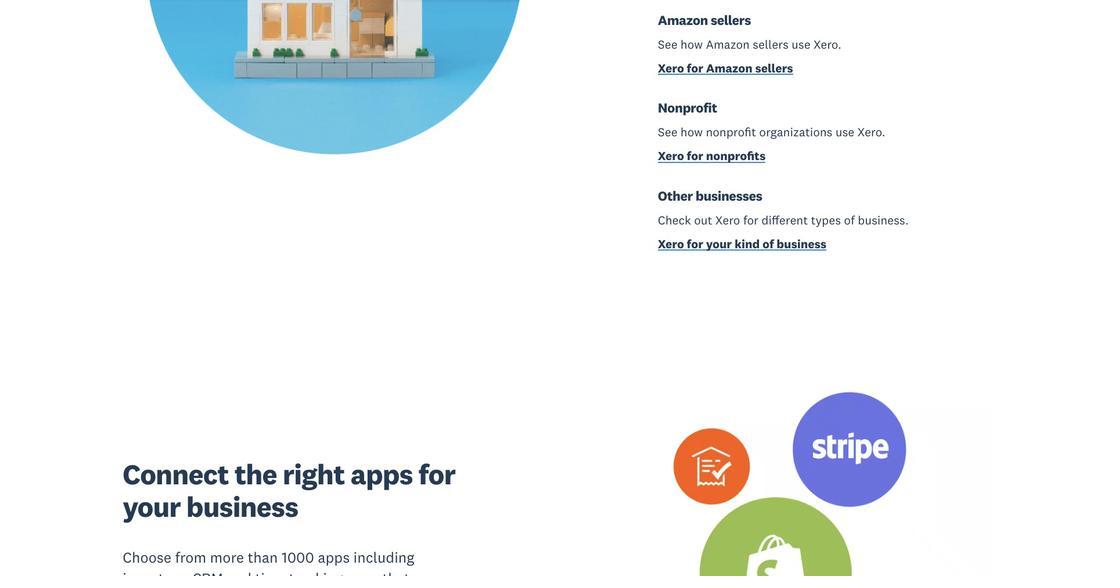 Task type: describe. For each thing, give the bounding box(es) containing it.
nonprofit
[[706, 124, 756, 140]]

amazon for for
[[706, 60, 753, 76]]

xero for nonprofits link
[[658, 148, 766, 167]]

crm
[[192, 570, 223, 577]]

check
[[658, 212, 691, 228]]

from
[[175, 549, 206, 568]]

see for see how nonprofit organizations use xero.
[[658, 124, 678, 140]]

including
[[354, 549, 415, 568]]

connect
[[123, 457, 229, 493]]

and
[[227, 570, 252, 577]]

for for other businesses
[[687, 236, 704, 252]]

amazon for how
[[706, 36, 750, 52]]

1 vertical spatial apps
[[318, 549, 350, 568]]

check out xero for different types of business.
[[658, 212, 909, 228]]

different
[[762, 212, 808, 228]]

out
[[694, 212, 713, 228]]

choose from more than 1000 apps including inventory, crm and time tracking apps tha
[[123, 549, 415, 577]]

tracking
[[289, 570, 343, 577]]

kind
[[735, 236, 760, 252]]

other businesses
[[658, 187, 763, 204]]

0 vertical spatial your
[[706, 236, 732, 252]]

xero for your kind of business
[[658, 236, 827, 252]]

how for nonprofit
[[681, 124, 703, 140]]

businesses
[[696, 187, 763, 204]]

xero for amazon sellers
[[658, 60, 793, 76]]

nonprofits
[[706, 148, 766, 164]]

see for see how amazon sellers use xero.
[[658, 36, 678, 52]]

time
[[255, 570, 285, 577]]

use for sellers
[[792, 36, 811, 52]]



Task type: locate. For each thing, give the bounding box(es) containing it.
1 horizontal spatial of
[[844, 212, 855, 228]]

1 horizontal spatial use
[[836, 124, 855, 140]]

0 vertical spatial apps
[[351, 457, 413, 493]]

xero inside xero for nonprofits link
[[658, 148, 684, 164]]

1 horizontal spatial business
[[777, 236, 827, 252]]

how down amazon sellers
[[681, 36, 703, 52]]

how down nonprofit
[[681, 124, 703, 140]]

for
[[687, 60, 704, 76], [687, 148, 704, 164], [743, 212, 759, 228], [687, 236, 704, 252], [419, 457, 456, 493]]

see down amazon sellers
[[658, 36, 678, 52]]

your
[[706, 236, 732, 252], [123, 490, 181, 525]]

xero.
[[814, 36, 842, 52], [858, 124, 886, 140]]

1 vertical spatial amazon
[[706, 36, 750, 52]]

0 vertical spatial business
[[777, 236, 827, 252]]

other
[[658, 187, 693, 204]]

1 vertical spatial sellers
[[753, 36, 789, 52]]

xero for amazon sellers link
[[658, 60, 793, 79]]

your left kind
[[706, 236, 732, 252]]

xero down check
[[658, 236, 684, 252]]

your inside connect the right apps for your business
[[123, 490, 181, 525]]

business inside xero for your kind of business link
[[777, 236, 827, 252]]

for for amazon sellers
[[687, 60, 704, 76]]

2 vertical spatial sellers
[[756, 60, 793, 76]]

xero up "other"
[[658, 148, 684, 164]]

1000
[[282, 549, 314, 568]]

use for organizations
[[836, 124, 855, 140]]

0 vertical spatial of
[[844, 212, 855, 228]]

0 horizontal spatial use
[[792, 36, 811, 52]]

sellers for how
[[753, 36, 789, 52]]

0 horizontal spatial of
[[763, 236, 774, 252]]

than
[[248, 549, 278, 568]]

xero inside xero for your kind of business link
[[658, 236, 684, 252]]

0 vertical spatial xero.
[[814, 36, 842, 52]]

organizations
[[760, 124, 833, 140]]

business up more
[[186, 490, 298, 525]]

xero down businesses
[[716, 212, 740, 228]]

the
[[235, 457, 277, 493]]

1 vertical spatial use
[[836, 124, 855, 140]]

choose
[[123, 549, 171, 568]]

business inside connect the right apps for your business
[[186, 490, 298, 525]]

inventory,
[[123, 570, 189, 577]]

connect the right apps for your business
[[123, 457, 456, 525]]

see down nonprofit
[[658, 124, 678, 140]]

more
[[210, 549, 244, 568]]

xero for your kind of business link
[[658, 236, 827, 255]]

xero. for see how amazon sellers use xero.
[[814, 36, 842, 52]]

sellers
[[711, 11, 751, 28], [753, 36, 789, 52], [756, 60, 793, 76]]

amazon
[[658, 11, 708, 28], [706, 36, 750, 52], [706, 60, 753, 76]]

0 vertical spatial use
[[792, 36, 811, 52]]

right
[[283, 457, 345, 493]]

sellers up xero for amazon sellers
[[753, 36, 789, 52]]

sellers down see how amazon sellers use xero.
[[756, 60, 793, 76]]

see
[[658, 36, 678, 52], [658, 124, 678, 140]]

business.
[[858, 212, 909, 228]]

how for amazon
[[681, 36, 703, 52]]

1 vertical spatial how
[[681, 124, 703, 140]]

0 vertical spatial sellers
[[711, 11, 751, 28]]

sellers up see how amazon sellers use xero.
[[711, 11, 751, 28]]

2 vertical spatial apps
[[347, 570, 379, 577]]

business
[[777, 236, 827, 252], [186, 490, 298, 525]]

xero for other businesses
[[658, 236, 684, 252]]

2 see from the top
[[658, 124, 678, 140]]

for for nonprofit
[[687, 148, 704, 164]]

0 horizontal spatial your
[[123, 490, 181, 525]]

sellers for for
[[756, 60, 793, 76]]

how
[[681, 36, 703, 52], [681, 124, 703, 140]]

1 how from the top
[[681, 36, 703, 52]]

0 vertical spatial see
[[658, 36, 678, 52]]

for inside connect the right apps for your business
[[419, 457, 456, 493]]

1 vertical spatial xero.
[[858, 124, 886, 140]]

xero. for see how nonprofit organizations use xero.
[[858, 124, 886, 140]]

1 horizontal spatial xero.
[[858, 124, 886, 140]]

xero up nonprofit
[[658, 60, 684, 76]]

apps
[[351, 457, 413, 493], [318, 549, 350, 568], [347, 570, 379, 577]]

logos of several popular apps, aincluding shopify and  stripe  that connect to xero. image
[[569, 366, 993, 577]]

types
[[811, 212, 841, 228]]

2 how from the top
[[681, 124, 703, 140]]

xero for nonprofit
[[658, 148, 684, 164]]

see how amazon sellers use xero.
[[658, 36, 842, 52]]

1 vertical spatial business
[[186, 490, 298, 525]]

1 vertical spatial of
[[763, 236, 774, 252]]

use
[[792, 36, 811, 52], [836, 124, 855, 140]]

nonprofit
[[658, 99, 717, 116]]

0 vertical spatial how
[[681, 36, 703, 52]]

amazon sellers
[[658, 11, 751, 28]]

business down different
[[777, 236, 827, 252]]

xero for nonprofits
[[658, 148, 766, 164]]

of right kind
[[763, 236, 774, 252]]

apps inside connect the right apps for your business
[[351, 457, 413, 493]]

1 vertical spatial your
[[123, 490, 181, 525]]

1 vertical spatial see
[[658, 124, 678, 140]]

1 see from the top
[[658, 36, 678, 52]]

see how nonprofit organizations use xero.
[[658, 124, 886, 140]]

xero for amazon sellers
[[658, 60, 684, 76]]

of
[[844, 212, 855, 228], [763, 236, 774, 252]]

0 vertical spatial amazon
[[658, 11, 708, 28]]

your up 'choose'
[[123, 490, 181, 525]]

xero inside xero for amazon sellers link
[[658, 60, 684, 76]]

0 horizontal spatial business
[[186, 490, 298, 525]]

of right types
[[844, 212, 855, 228]]

1 horizontal spatial your
[[706, 236, 732, 252]]

the xero dashboard displays key business metrics on a laptop and on a phone. image
[[123, 0, 547, 178]]

2 vertical spatial amazon
[[706, 60, 753, 76]]

0 horizontal spatial xero.
[[814, 36, 842, 52]]

xero
[[658, 60, 684, 76], [658, 148, 684, 164], [716, 212, 740, 228], [658, 236, 684, 252]]



Task type: vqa. For each thing, say whether or not it's contained in the screenshot.
Features dropdown button
no



